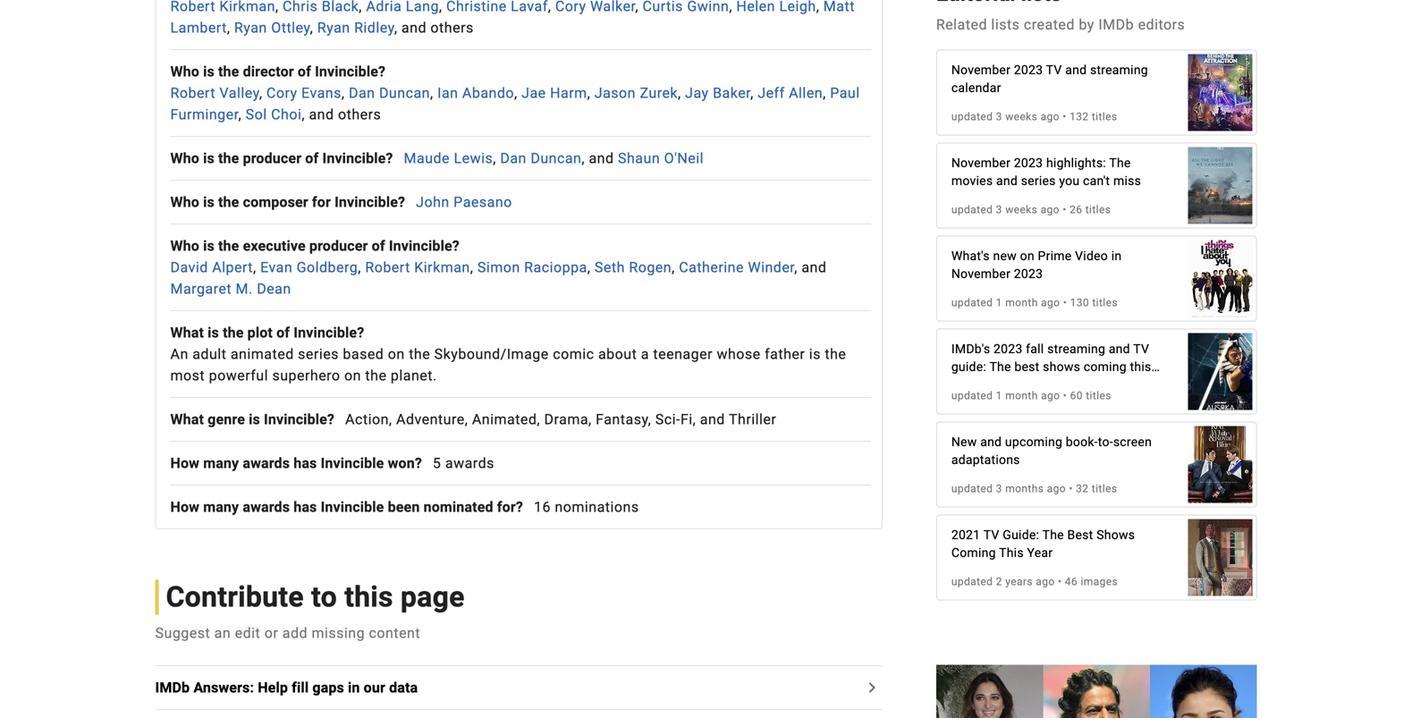 Task type: describe. For each thing, give the bounding box(es) containing it.
nominated
[[424, 499, 494, 516]]

prime
[[1038, 249, 1072, 263]]

racioppa
[[524, 259, 588, 276]]

who for who is the composer for invincible?
[[170, 194, 199, 211]]

• for on
[[1064, 297, 1068, 309]]

editors
[[1139, 16, 1186, 33]]

composer
[[243, 194, 308, 211]]

tv inside the imdb's 2023 fall streaming and tv guide: the best shows coming this season updated 1 month ago • 60 titles
[[1134, 342, 1150, 357]]

producer inside 'who is the executive producer of invincible? david alpert , evan goldberg , robert kirkman , simon racioppa , seth rogen , catherine winder , and margaret m. dean'
[[309, 238, 368, 255]]

what's new on prime video in november 2023
[[952, 249, 1122, 281]]

46
[[1065, 576, 1078, 588]]

genre
[[208, 411, 245, 428]]

2 ryan from the left
[[317, 19, 350, 36]]

ago for on
[[1042, 297, 1061, 309]]

nominations
[[555, 499, 639, 516]]

is for executive
[[203, 238, 215, 255]]

and left shaun
[[589, 150, 614, 167]]

based
[[343, 346, 384, 363]]

ago for highlights:
[[1041, 204, 1060, 216]]

1 month from the top
[[1006, 297, 1039, 309]]

5 awards
[[433, 455, 495, 472]]

is for plot
[[208, 324, 219, 341]]

best
[[1015, 360, 1040, 374]]

sci-
[[656, 411, 681, 428]]

ian
[[438, 85, 459, 102]]

animated
[[231, 346, 294, 363]]

winder
[[748, 259, 795, 276]]

suggest
[[155, 625, 210, 642]]

the left "composer"
[[218, 194, 239, 211]]

movies
[[952, 174, 993, 188]]

who for who is the producer of invincible?
[[170, 150, 199, 167]]

john paesano
[[416, 194, 512, 211]]

• for highlights:
[[1063, 204, 1067, 216]]

november for calendar
[[952, 63, 1011, 77]]

whose
[[717, 346, 761, 363]]

ryan ottley link
[[234, 19, 310, 36]]

to-
[[1099, 435, 1114, 450]]

0 horizontal spatial dan
[[349, 85, 375, 102]]

streaming inside november 2023 tv and streaming calendar
[[1091, 63, 1149, 77]]

1 ryan from the left
[[234, 19, 267, 36]]

still frame image
[[937, 665, 1258, 718]]

updated inside the imdb's 2023 fall streaming and tv guide: the best shows coming this season updated 1 month ago • 60 titles
[[952, 390, 993, 402]]

content
[[369, 625, 421, 642]]

is for producer
[[203, 150, 215, 167]]

ryan ridley link
[[317, 19, 394, 36]]

the up valley
[[218, 63, 239, 80]]

the for highlights:
[[1110, 156, 1131, 170]]

1 vertical spatial on
[[388, 346, 405, 363]]

and inside november 2023 highlights: the movies and series you can't miss
[[997, 174, 1018, 188]]

screen
[[1114, 435, 1152, 450]]

behind the attraction (2021) image
[[1189, 45, 1253, 140]]

paul bettany and elizabeth olsen in don't touch that dial (2021) image
[[1189, 510, 1253, 605]]

shaun
[[618, 150, 660, 167]]

action,
[[345, 411, 392, 428]]

series inside november 2023 highlights: the movies and series you can't miss
[[1022, 174, 1056, 188]]

ago for tv
[[1041, 110, 1060, 123]]

thriller
[[729, 411, 777, 428]]

how for how many awards has invincible won?
[[170, 455, 200, 472]]

weeks for and
[[1006, 204, 1038, 216]]

cory evans link
[[267, 85, 342, 102]]

132
[[1070, 110, 1089, 123]]

baker
[[713, 85, 751, 102]]

the down "based"
[[365, 367, 387, 384]]

tv inside november 2023 tv and streaming calendar
[[1047, 63, 1063, 77]]

executive
[[243, 238, 306, 255]]

paesano
[[454, 194, 512, 211]]

0 horizontal spatial on
[[344, 367, 361, 384]]

is for director
[[203, 63, 215, 80]]

guide:
[[1003, 528, 1040, 543]]

best
[[1068, 528, 1094, 543]]

paul furminger
[[170, 85, 860, 123]]

3 for november 2023 tv and streaming calendar
[[996, 110, 1003, 123]]

plot
[[248, 324, 273, 341]]

john paesano link
[[416, 194, 512, 211]]

related lists created by imdb editors
[[937, 16, 1186, 33]]

matt lambert link
[[170, 0, 855, 36]]

margaret m. dean link
[[170, 280, 291, 297]]

tv inside 2021 tv guide: the best shows coming this year
[[984, 528, 1000, 543]]

how for how many awards has invincible been nominated for?
[[170, 499, 200, 516]]

planet.
[[391, 367, 437, 384]]

years
[[1006, 576, 1033, 588]]

• inside the imdb's 2023 fall streaming and tv guide: the best shows coming this season updated 1 month ago • 60 titles
[[1064, 390, 1068, 402]]

has for been
[[294, 499, 317, 516]]

updated 2 years ago • 46 images
[[952, 576, 1118, 588]]

robert kirkman link
[[365, 259, 470, 276]]

robert valley , cory evans , dan duncan , ian abando , jae harm , jason zurek , jay baker , jeff allen ,
[[170, 85, 830, 102]]

who for who is the director of invincible?
[[170, 63, 199, 80]]

16 nominations
[[534, 499, 639, 516]]

november inside what's new on prime video in november 2023
[[952, 267, 1011, 281]]

cory
[[267, 85, 298, 102]]

streaming inside the imdb's 2023 fall streaming and tv guide: the best shows coming this season updated 1 month ago • 60 titles
[[1048, 342, 1106, 357]]

new
[[994, 249, 1017, 263]]

updated for 2021 tv guide: the best shows coming this year
[[952, 576, 993, 588]]

go to imdb answers: help fill gaps in our data image
[[861, 677, 883, 699]]

2023 for highlights:
[[1014, 156, 1043, 170]]

in for video
[[1112, 249, 1122, 263]]

what's
[[952, 249, 990, 263]]

month inside the imdb's 2023 fall streaming and tv guide: the best shows coming this season updated 1 month ago • 60 titles
[[1006, 390, 1039, 402]]

awards for how many awards has invincible won?
[[243, 455, 290, 472]]

andrew keegan, heath ledger, julia stiles, gabrielle union, susan may pratt, joseph gordon-levitt, david krumholtz, and larisa oleynik in 10 things i hate about you (1999) image
[[1189, 231, 1253, 326]]

updated 3 months ago • 32 titles
[[952, 483, 1118, 495]]

jason zurek link
[[595, 85, 678, 102]]

john
[[416, 194, 450, 211]]

lists
[[992, 16, 1020, 33]]

weeks for calendar
[[1006, 110, 1038, 123]]

who is the executive producer of invincible? david alpert , evan goldberg , robert kirkman , simon racioppa , seth rogen , catherine winder , and margaret m. dean
[[170, 238, 827, 297]]

updated 3 weeks ago • 26 titles
[[952, 204, 1112, 216]]

images
[[1081, 576, 1118, 588]]

3 for november 2023 highlights: the movies and series you can't miss
[[996, 204, 1003, 216]]

for?
[[497, 499, 523, 516]]

won?
[[388, 455, 422, 472]]

the for guide:
[[1043, 528, 1065, 543]]

all the light we cannot see (2023) image
[[1189, 138, 1253, 233]]

lewis
[[454, 150, 493, 167]]

0 horizontal spatial others
[[338, 106, 381, 123]]

to
[[311, 581, 337, 614]]

updated for november 2023 tv and streaming calendar
[[952, 110, 993, 123]]

contribute
[[166, 581, 304, 614]]

page
[[401, 581, 465, 614]]

fall
[[1026, 342, 1045, 357]]

invincible? for composer
[[335, 194, 405, 211]]

invincible? for producer
[[323, 150, 393, 167]]

fi,
[[681, 411, 696, 428]]

action, adventure, animated, drama, fantasy, sci-fi, and thriller
[[345, 411, 777, 428]]

this
[[999, 546, 1024, 561]]

0 vertical spatial producer
[[243, 150, 302, 167]]

updated for what's new on prime video in november 2023
[[952, 297, 993, 309]]

matt
[[824, 0, 855, 15]]

ago for upcoming
[[1047, 483, 1066, 495]]

sol
[[246, 106, 267, 123]]

jae
[[522, 85, 546, 102]]

data
[[389, 680, 418, 697]]

been
[[388, 499, 420, 516]]

2023 inside what's new on prime video in november 2023
[[1014, 267, 1043, 281]]

of for director
[[298, 63, 311, 80]]

2023 for tv
[[1014, 63, 1043, 77]]

titles for the
[[1086, 204, 1112, 216]]

paul
[[830, 85, 860, 102]]

the left plot
[[223, 324, 244, 341]]

awards for how many awards has invincible been nominated for?
[[243, 499, 290, 516]]

invincible for been
[[321, 499, 384, 516]]

and right "fi,"
[[700, 411, 725, 428]]

1 horizontal spatial imdb
[[1099, 16, 1135, 33]]

has for won?
[[294, 455, 317, 472]]

months
[[1006, 483, 1044, 495]]

• for tv
[[1063, 110, 1067, 123]]

0 horizontal spatial dan duncan link
[[349, 85, 430, 102]]



Task type: locate. For each thing, give the bounding box(es) containing it.
2 horizontal spatial the
[[1110, 156, 1131, 170]]

titles right 26
[[1086, 204, 1112, 216]]

series inside what is the plot of invincible? an adult animated series based on the skybound/image comic about a teenager whose father is the most powerful superhero on the planet.
[[298, 346, 339, 363]]

2 horizontal spatial tv
[[1134, 342, 1150, 357]]

1 vertical spatial in
[[348, 680, 360, 697]]

0 horizontal spatial the
[[990, 360, 1012, 374]]

imdb's
[[952, 342, 991, 357]]

1 horizontal spatial dan duncan link
[[500, 150, 582, 167]]

titles right 32
[[1092, 483, 1118, 495]]

weeks down november 2023 highlights: the movies and series you can't miss
[[1006, 204, 1038, 216]]

1 invincible from the top
[[321, 455, 384, 472]]

the up year
[[1043, 528, 1065, 543]]

invincible
[[321, 455, 384, 472], [321, 499, 384, 516]]

year
[[1028, 546, 1053, 561]]

0 vertical spatial what
[[170, 324, 204, 341]]

• left 46
[[1058, 576, 1062, 588]]

robert left kirkman
[[365, 259, 410, 276]]

the
[[1110, 156, 1131, 170], [990, 360, 1012, 374], [1043, 528, 1065, 543]]

2023 for fall
[[994, 342, 1023, 357]]

3 who from the top
[[170, 194, 199, 211]]

series
[[1022, 174, 1056, 188], [298, 346, 339, 363]]

ago left 60
[[1042, 390, 1061, 402]]

0 horizontal spatial duncan
[[379, 85, 430, 102]]

6 updated from the top
[[952, 576, 993, 588]]

the down furminger
[[218, 150, 239, 167]]

1 vertical spatial tv
[[1134, 342, 1150, 357]]

titles inside the imdb's 2023 fall streaming and tv guide: the best shows coming this season updated 1 month ago • 60 titles
[[1086, 390, 1112, 402]]

the up miss on the right of page
[[1110, 156, 1131, 170]]

2021
[[952, 528, 981, 543]]

what left 'genre'
[[170, 411, 204, 428]]

1 horizontal spatial ryan
[[317, 19, 350, 36]]

the up alpert
[[218, 238, 239, 255]]

• left 26
[[1063, 204, 1067, 216]]

1 horizontal spatial this
[[1131, 360, 1152, 374]]

titles right 132
[[1092, 110, 1118, 123]]

2 vertical spatial on
[[344, 367, 361, 384]]

november up movies
[[952, 156, 1011, 170]]

season
[[952, 378, 994, 392]]

tv
[[1047, 63, 1063, 77], [1134, 342, 1150, 357], [984, 528, 1000, 543]]

dan right lewis at the left top of page
[[500, 150, 527, 167]]

invincible? up how many awards has invincible won?
[[264, 411, 335, 428]]

1 many from the top
[[203, 455, 239, 472]]

on inside what's new on prime video in november 2023
[[1021, 249, 1035, 263]]

guide:
[[952, 360, 987, 374]]

, sol choi , and others
[[238, 106, 381, 123]]

david
[[170, 259, 208, 276]]

of down , sol choi , and others
[[305, 150, 319, 167]]

invincible up the how many awards has invincible been nominated for?
[[321, 455, 384, 472]]

robert inside 'who is the executive producer of invincible? david alpert , evan goldberg , robert kirkman , simon racioppa , seth rogen , catherine winder , and margaret m. dean'
[[365, 259, 410, 276]]

ian abando link
[[438, 85, 514, 102]]

1 horizontal spatial others
[[431, 19, 474, 36]]

1 vertical spatial invincible
[[321, 499, 384, 516]]

1 vertical spatial streaming
[[1048, 342, 1106, 357]]

0 vertical spatial 1
[[996, 297, 1003, 309]]

calendar
[[952, 81, 1002, 95]]

paul furminger link
[[170, 85, 860, 123]]

1 horizontal spatial dan
[[500, 150, 527, 167]]

dan duncan link left ian
[[349, 85, 430, 102]]

imdb inside button
[[155, 680, 190, 697]]

invincible? up evans on the left
[[315, 63, 386, 80]]

adaptations
[[952, 453, 1021, 467]]

2023 inside november 2023 tv and streaming calendar
[[1014, 63, 1043, 77]]

2
[[996, 576, 1003, 588]]

2 updated from the top
[[952, 204, 993, 216]]

2 1 from the top
[[996, 390, 1003, 402]]

2 november from the top
[[952, 156, 1011, 170]]

updated down guide:
[[952, 390, 993, 402]]

0 vertical spatial dan duncan link
[[349, 85, 430, 102]]

zurek
[[640, 85, 678, 102]]

1 vertical spatial weeks
[[1006, 204, 1038, 216]]

0 vertical spatial weeks
[[1006, 110, 1038, 123]]

ago left 46
[[1036, 576, 1055, 588]]

0 vertical spatial duncan
[[379, 85, 430, 102]]

on right new
[[1021, 249, 1035, 263]]

ago left 26
[[1041, 204, 1060, 216]]

2 has from the top
[[294, 499, 317, 516]]

1 who from the top
[[170, 63, 199, 80]]

updated for november 2023 highlights: the movies and series you can't miss
[[952, 204, 993, 216]]

and
[[402, 19, 427, 36], [1066, 63, 1087, 77], [309, 106, 334, 123], [589, 150, 614, 167], [997, 174, 1018, 188], [802, 259, 827, 276], [1109, 342, 1131, 357], [700, 411, 725, 428], [981, 435, 1002, 450]]

of inside what is the plot of invincible? an adult animated series based on the skybound/image comic about a teenager whose father is the most powerful superhero on the planet.
[[277, 324, 290, 341]]

0 vertical spatial the
[[1110, 156, 1131, 170]]

2023 inside the imdb's 2023 fall streaming and tv guide: the best shows coming this season updated 1 month ago • 60 titles
[[994, 342, 1023, 357]]

2023 up best
[[994, 342, 1023, 357]]

awards right 5
[[445, 455, 495, 472]]

duncan left ian
[[379, 85, 430, 102]]

and up 'adaptations'
[[981, 435, 1002, 450]]

4 updated from the top
[[952, 390, 993, 402]]

1 1 from the top
[[996, 297, 1003, 309]]

1 horizontal spatial duncan
[[531, 150, 582, 167]]

2 horizontal spatial on
[[1021, 249, 1035, 263]]

november inside november 2023 tv and streaming calendar
[[952, 63, 1011, 77]]

2 month from the top
[[1006, 390, 1039, 402]]

1 horizontal spatial robert
[[365, 259, 410, 276]]

ryan
[[234, 19, 267, 36], [317, 19, 350, 36]]

ryan left ottley
[[234, 19, 267, 36]]

and down by
[[1066, 63, 1087, 77]]

who is the director of invincible?
[[170, 63, 386, 80]]

rosario dawson in ahsoka (2023) image
[[1189, 324, 1253, 419]]

suggest an edit or add missing content
[[155, 625, 421, 642]]

0 vertical spatial has
[[294, 455, 317, 472]]

month
[[1006, 297, 1039, 309], [1006, 390, 1039, 402]]

1 vertical spatial how
[[170, 499, 200, 516]]

3 updated from the top
[[952, 297, 993, 309]]

invincible? for director
[[315, 63, 386, 80]]

what for what is the plot of invincible? an adult animated series based on the skybound/image comic about a teenager whose father is the most powerful superhero on the planet.
[[170, 324, 204, 341]]

imdb
[[1099, 16, 1135, 33], [155, 680, 190, 697]]

updated up the imdb's
[[952, 297, 993, 309]]

2021 tv guide: the best shows coming this year
[[952, 528, 1136, 561]]

0 vertical spatial on
[[1021, 249, 1035, 263]]

a
[[641, 346, 650, 363]]

the inside the imdb's 2023 fall streaming and tv guide: the best shows coming this season updated 1 month ago • 60 titles
[[990, 360, 1012, 374]]

in for gaps
[[348, 680, 360, 697]]

• left 32
[[1069, 483, 1073, 495]]

abando
[[463, 85, 514, 102]]

series up superhero
[[298, 346, 339, 363]]

of inside 'who is the executive producer of invincible? david alpert , evan goldberg , robert kirkman , simon racioppa , seth rogen , catherine winder , and margaret m. dean'
[[372, 238, 385, 255]]

1 vertical spatial dan
[[500, 150, 527, 167]]

1 horizontal spatial the
[[1043, 528, 1065, 543]]

1 horizontal spatial tv
[[1047, 63, 1063, 77]]

or
[[265, 625, 279, 642]]

many down how many awards has invincible won?
[[203, 499, 239, 516]]

1 vertical spatial duncan
[[531, 150, 582, 167]]

3 3 from the top
[[996, 483, 1003, 495]]

the left best
[[990, 360, 1012, 374]]

of up robert kirkman link
[[372, 238, 385, 255]]

weeks down november 2023 tv and streaming calendar
[[1006, 110, 1038, 123]]

taylor zakhar perez and nicholas galitzine in red, white & royal blue (2023) image
[[1189, 417, 1253, 512]]

2 vertical spatial 3
[[996, 483, 1003, 495]]

simon racioppa link
[[478, 259, 588, 276]]

1 vertical spatial robert
[[365, 259, 410, 276]]

2 vertical spatial the
[[1043, 528, 1065, 543]]

• left 132
[[1063, 110, 1067, 123]]

who is the composer for invincible?
[[170, 194, 405, 211]]

imdb's 2023 fall streaming and tv guide: the best shows coming this season updated 1 month ago • 60 titles
[[952, 342, 1152, 402]]

for
[[312, 194, 331, 211]]

0 vertical spatial 3
[[996, 110, 1003, 123]]

• for upcoming
[[1069, 483, 1073, 495]]

• left 60
[[1064, 390, 1068, 402]]

of
[[298, 63, 311, 80], [305, 150, 319, 167], [372, 238, 385, 255], [277, 324, 290, 341]]

titles for book-
[[1092, 483, 1118, 495]]

november up calendar
[[952, 63, 1011, 77]]

and inside november 2023 tv and streaming calendar
[[1066, 63, 1087, 77]]

3 down calendar
[[996, 110, 1003, 123]]

invincible left been
[[321, 499, 384, 516]]

what is the plot of invincible? an adult animated series based on the skybound/image comic about a teenager whose father is the most powerful superhero on the planet.
[[170, 324, 847, 384]]

group
[[937, 665, 1258, 718]]

0 vertical spatial in
[[1112, 249, 1122, 263]]

catherine winder link
[[679, 259, 795, 276]]

of for plot
[[277, 324, 290, 341]]

1 vertical spatial producer
[[309, 238, 368, 255]]

1 vertical spatial others
[[338, 106, 381, 123]]

1 horizontal spatial in
[[1112, 249, 1122, 263]]

1 november from the top
[[952, 63, 1011, 77]]

and down evans on the left
[[309, 106, 334, 123]]

and inside "new and upcoming book-to-screen adaptations"
[[981, 435, 1002, 450]]

0 vertical spatial dan
[[349, 85, 375, 102]]

1 down new
[[996, 297, 1003, 309]]

2 vertical spatial tv
[[984, 528, 1000, 543]]

producer down the sol choi link
[[243, 150, 302, 167]]

what inside what is the plot of invincible? an adult animated series based on the skybound/image comic about a teenager whose father is the most powerful superhero on the planet.
[[170, 324, 204, 341]]

0 vertical spatial others
[[431, 19, 474, 36]]

1 horizontal spatial producer
[[309, 238, 368, 255]]

is
[[203, 63, 215, 80], [203, 150, 215, 167], [203, 194, 215, 211], [203, 238, 215, 255], [208, 324, 219, 341], [809, 346, 821, 363], [249, 411, 260, 428]]

in left "our"
[[348, 680, 360, 697]]

series up updated 3 weeks ago • 26 titles
[[1022, 174, 1056, 188]]

has down how many awards has invincible won?
[[294, 499, 317, 516]]

imdb right by
[[1099, 16, 1135, 33]]

updated for new and upcoming book-to-screen adaptations
[[952, 483, 993, 495]]

powerful
[[209, 367, 268, 384]]

5 updated from the top
[[952, 483, 993, 495]]

awards down what genre is invincible?
[[243, 455, 290, 472]]

margaret
[[170, 280, 232, 297]]

1 vertical spatial month
[[1006, 390, 1039, 402]]

1 vertical spatial 3
[[996, 204, 1003, 216]]

imdb answers: help fill gaps in our data
[[155, 680, 418, 697]]

of up cory evans link
[[298, 63, 311, 80]]

skybound/image
[[435, 346, 549, 363]]

1 vertical spatial imdb
[[155, 680, 190, 697]]

invincible? up "based"
[[294, 324, 364, 341]]

the inside november 2023 highlights: the movies and series you can't miss
[[1110, 156, 1131, 170]]

0 horizontal spatial this
[[345, 581, 393, 614]]

drama,
[[544, 411, 592, 428]]

ottley
[[271, 19, 310, 36]]

0 vertical spatial streaming
[[1091, 63, 1149, 77]]

0 vertical spatial month
[[1006, 297, 1039, 309]]

ago for guide:
[[1036, 576, 1055, 588]]

ago left 32
[[1047, 483, 1066, 495]]

m.
[[236, 280, 253, 297]]

ago inside the imdb's 2023 fall streaming and tv guide: the best shows coming this season updated 1 month ago • 60 titles
[[1042, 390, 1061, 402]]

who inside 'who is the executive producer of invincible? david alpert , evan goldberg , robert kirkman , simon racioppa , seth rogen , catherine winder , and margaret m. dean'
[[170, 238, 199, 255]]

0 horizontal spatial series
[[298, 346, 339, 363]]

streaming up shows
[[1048, 342, 1106, 357]]

titles right 60
[[1086, 390, 1112, 402]]

many for how many awards has invincible been nominated for?
[[203, 499, 239, 516]]

o'neil
[[664, 150, 704, 167]]

the inside 'who is the executive producer of invincible? david alpert , evan goldberg , robert kirkman , simon racioppa , seth rogen , catherine winder , and margaret m. dean'
[[218, 238, 239, 255]]

who
[[170, 63, 199, 80], [170, 150, 199, 167], [170, 194, 199, 211], [170, 238, 199, 255]]

invincible? up robert kirkman link
[[389, 238, 460, 255]]

3 left the months
[[996, 483, 1003, 495]]

you
[[1060, 174, 1080, 188]]

evans
[[302, 85, 342, 102]]

4 who from the top
[[170, 238, 199, 255]]

jay baker link
[[685, 85, 751, 102]]

invincible for won?
[[321, 455, 384, 472]]

is inside 'who is the executive producer of invincible? david alpert , evan goldberg , robert kirkman , simon racioppa , seth rogen , catherine winder , and margaret m. dean'
[[203, 238, 215, 255]]

awards down how many awards has invincible won?
[[243, 499, 290, 516]]

jason
[[595, 85, 636, 102]]

alpert
[[212, 259, 253, 276]]

2 invincible from the top
[[321, 499, 384, 516]]

adult
[[193, 346, 227, 363]]

invincible? right for
[[335, 194, 405, 211]]

is for composer
[[203, 194, 215, 211]]

0 vertical spatial tv
[[1047, 63, 1063, 77]]

1 has from the top
[[294, 455, 317, 472]]

updated left 2
[[952, 576, 993, 588]]

others down evans on the left
[[338, 106, 381, 123]]

updated 3 weeks ago • 132 titles
[[952, 110, 1118, 123]]

animated,
[[472, 411, 540, 428]]

the inside 2021 tv guide: the best shows coming this year
[[1043, 528, 1065, 543]]

0 vertical spatial november
[[952, 63, 1011, 77]]

ryan left ridley
[[317, 19, 350, 36]]

2 how from the top
[[170, 499, 200, 516]]

robert up furminger
[[170, 85, 216, 102]]

2 weeks from the top
[[1006, 204, 1038, 216]]

in inside what's new on prime video in november 2023
[[1112, 249, 1122, 263]]

• for guide:
[[1058, 576, 1062, 588]]

3 november from the top
[[952, 267, 1011, 281]]

1 vertical spatial november
[[952, 156, 1011, 170]]

2023 up updated 3 weeks ago • 132 titles
[[1014, 63, 1043, 77]]

shaun o'neil link
[[618, 150, 704, 167]]

this inside the imdb's 2023 fall streaming and tv guide: the best shows coming this season updated 1 month ago • 60 titles
[[1131, 360, 1152, 374]]

0 horizontal spatial imdb
[[155, 680, 190, 697]]

november for and
[[952, 156, 1011, 170]]

evan goldberg link
[[260, 259, 358, 276]]

month down what's new on prime video in november 2023
[[1006, 297, 1039, 309]]

tv up coming
[[984, 528, 1000, 543]]

0 vertical spatial many
[[203, 455, 239, 472]]

many for how many awards has invincible won?
[[203, 455, 239, 472]]

titles for prime
[[1093, 297, 1118, 309]]

updated down 'adaptations'
[[952, 483, 993, 495]]

0 vertical spatial this
[[1131, 360, 1152, 374]]

invincible? inside what is the plot of invincible? an adult animated series based on the skybound/image comic about a teenager whose father is the most powerful superhero on the planet.
[[294, 324, 364, 341]]

kirkman
[[414, 259, 470, 276]]

dan duncan link down paul furminger
[[500, 150, 582, 167]]

book-
[[1066, 435, 1099, 450]]

this
[[1131, 360, 1152, 374], [345, 581, 393, 614]]

imdb left answers:
[[155, 680, 190, 697]]

an
[[170, 346, 189, 363]]

1 vertical spatial dan duncan link
[[500, 150, 582, 167]]

2 vertical spatial november
[[952, 267, 1011, 281]]

0 horizontal spatial in
[[348, 680, 360, 697]]

0 horizontal spatial ryan
[[234, 19, 267, 36]]

2023 inside november 2023 highlights: the movies and series you can't miss
[[1014, 156, 1043, 170]]

updated down movies
[[952, 204, 993, 216]]

fantasy,
[[596, 411, 652, 428]]

invincible? inside 'who is the executive producer of invincible? david alpert , evan goldberg , robert kirkman , simon racioppa , seth rogen , catherine winder , and margaret m. dean'
[[389, 238, 460, 255]]

,
[[227, 19, 230, 36], [310, 19, 313, 36], [394, 19, 398, 36], [259, 85, 263, 102], [342, 85, 345, 102], [430, 85, 434, 102], [514, 85, 518, 102], [588, 85, 591, 102], [678, 85, 681, 102], [751, 85, 754, 102], [823, 85, 827, 102], [238, 106, 242, 123], [302, 106, 305, 123], [493, 150, 496, 167], [582, 150, 585, 167], [253, 259, 256, 276], [358, 259, 361, 276], [470, 259, 474, 276], [588, 259, 591, 276], [672, 259, 675, 276], [795, 259, 798, 276]]

missing
[[312, 625, 365, 642]]

0 horizontal spatial robert
[[170, 85, 216, 102]]

this up content
[[345, 581, 393, 614]]

3 for new and upcoming book-to-screen adaptations
[[996, 483, 1003, 495]]

1 vertical spatial many
[[203, 499, 239, 516]]

many down 'genre'
[[203, 455, 239, 472]]

and inside the imdb's 2023 fall streaming and tv guide: the best shows coming this season updated 1 month ago • 60 titles
[[1109, 342, 1131, 357]]

evan
[[260, 259, 293, 276]]

and inside 'who is the executive producer of invincible? david alpert , evan goldberg , robert kirkman , simon racioppa , seth rogen , catherine winder , and margaret m. dean'
[[802, 259, 827, 276]]

1 vertical spatial this
[[345, 581, 393, 614]]

2 many from the top
[[203, 499, 239, 516]]

has
[[294, 455, 317, 472], [294, 499, 317, 516]]

1 vertical spatial the
[[990, 360, 1012, 374]]

0 vertical spatial how
[[170, 455, 200, 472]]

november inside november 2023 highlights: the movies and series you can't miss
[[952, 156, 1011, 170]]

1
[[996, 297, 1003, 309], [996, 390, 1003, 402]]

updated
[[952, 110, 993, 123], [952, 204, 993, 216], [952, 297, 993, 309], [952, 390, 993, 402], [952, 483, 993, 495], [952, 576, 993, 588]]

0 horizontal spatial producer
[[243, 150, 302, 167]]

2 who from the top
[[170, 150, 199, 167]]

dan right evans on the left
[[349, 85, 375, 102]]

of for producer
[[305, 150, 319, 167]]

november down the what's
[[952, 267, 1011, 281]]

1 how from the top
[[170, 455, 200, 472]]

and right movies
[[997, 174, 1018, 188]]

1 what from the top
[[170, 324, 204, 341]]

this right coming
[[1131, 360, 1152, 374]]

1 vertical spatial what
[[170, 411, 204, 428]]

invincible? for plot
[[294, 324, 364, 341]]

0 vertical spatial imdb
[[1099, 16, 1135, 33]]

others up ian
[[431, 19, 474, 36]]

jae harm link
[[522, 85, 588, 102]]

imdb answers: help fill gaps in our data button
[[155, 677, 429, 699]]

director
[[243, 63, 294, 80]]

jeff
[[758, 85, 785, 102]]

1 weeks from the top
[[1006, 110, 1038, 123]]

1 inside the imdb's 2023 fall streaming and tv guide: the best shows coming this season updated 1 month ago • 60 titles
[[996, 390, 1003, 402]]

titles for and
[[1092, 110, 1118, 123]]

1 vertical spatial has
[[294, 499, 317, 516]]

the up the planet.
[[409, 346, 431, 363]]

and right 'winder'
[[802, 259, 827, 276]]

1 3 from the top
[[996, 110, 1003, 123]]

allen
[[789, 85, 823, 102]]

tv down created
[[1047, 63, 1063, 77]]

ago left 132
[[1041, 110, 1060, 123]]

2 3 from the top
[[996, 204, 1003, 216]]

tv left rosario dawson in ahsoka (2023) image at the right of page
[[1134, 342, 1150, 357]]

miss
[[1114, 174, 1142, 188]]

updated 1 month ago • 130 titles
[[952, 297, 1118, 309]]

of right plot
[[277, 324, 290, 341]]

the right the father
[[825, 346, 847, 363]]

and right ridley
[[402, 19, 427, 36]]

2023 up updated 1 month ago • 130 titles
[[1014, 267, 1043, 281]]

what up an
[[170, 324, 204, 341]]

what for what genre is invincible?
[[170, 411, 204, 428]]

in right video
[[1112, 249, 1122, 263]]

0 vertical spatial robert
[[170, 85, 216, 102]]

0 vertical spatial series
[[1022, 174, 1056, 188]]

1 vertical spatial series
[[298, 346, 339, 363]]

titles right 130
[[1093, 297, 1118, 309]]

3 up new
[[996, 204, 1003, 216]]

updated down calendar
[[952, 110, 993, 123]]

ago left 130
[[1042, 297, 1061, 309]]

sol choi link
[[246, 106, 302, 123]]

in inside button
[[348, 680, 360, 697]]

and up coming
[[1109, 342, 1131, 357]]

teenager
[[654, 346, 713, 363]]

0 vertical spatial invincible
[[321, 455, 384, 472]]

dean
[[257, 280, 291, 297]]

1 vertical spatial 1
[[996, 390, 1003, 402]]

1 horizontal spatial on
[[388, 346, 405, 363]]

streaming down by
[[1091, 63, 1149, 77]]

1 horizontal spatial series
[[1022, 174, 1056, 188]]

on up the planet.
[[388, 346, 405, 363]]

rogen
[[629, 259, 672, 276]]

valley
[[220, 85, 259, 102]]

shows
[[1043, 360, 1081, 374]]

robert valley link
[[170, 85, 259, 102]]

month down best
[[1006, 390, 1039, 402]]

coming
[[952, 546, 996, 561]]

2 what from the top
[[170, 411, 204, 428]]

0 horizontal spatial tv
[[984, 528, 1000, 543]]

1 updated from the top
[[952, 110, 993, 123]]



Task type: vqa. For each thing, say whether or not it's contained in the screenshot.
first weeks
yes



